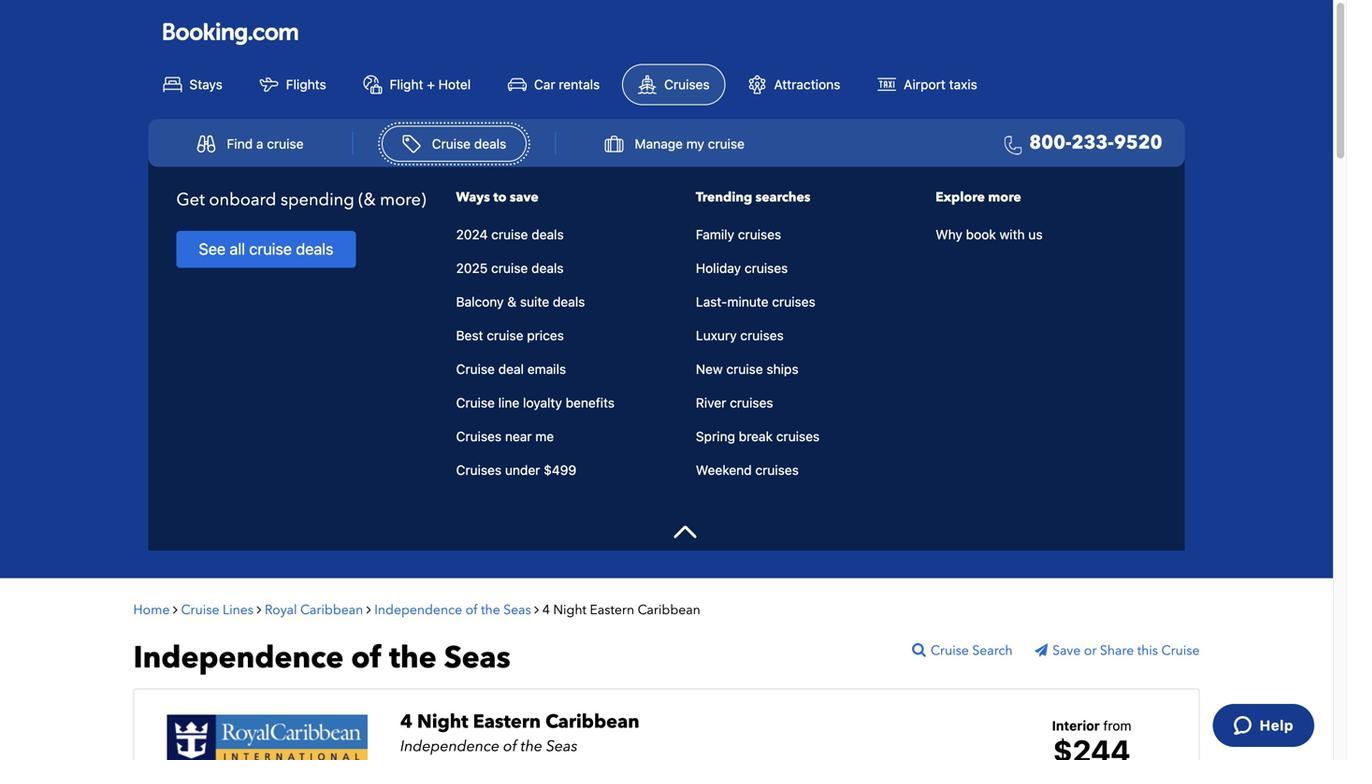 Task type: locate. For each thing, give the bounding box(es) containing it.
seas
[[503, 602, 531, 619], [444, 638, 511, 679], [546, 737, 578, 757]]

2024
[[456, 227, 488, 243]]

cruise up ways
[[432, 136, 471, 152]]

royal caribbean image
[[167, 715, 368, 761]]

0 vertical spatial eastern
[[590, 602, 634, 619]]

cruise down luxury cruises
[[726, 362, 763, 377]]

cruise right 'this'
[[1161, 642, 1200, 660]]

night
[[553, 602, 587, 619], [417, 710, 468, 735]]

2 vertical spatial independence
[[400, 737, 500, 757]]

save
[[1052, 642, 1081, 660]]

cruises up break
[[730, 395, 773, 411]]

angle right image for home
[[173, 603, 178, 617]]

cruise for cruise line loyalty benefits
[[456, 395, 495, 411]]

1 horizontal spatial the
[[481, 602, 500, 619]]

0 horizontal spatial of
[[351, 638, 382, 679]]

angle right image right 'lines'
[[257, 603, 261, 617]]

cruises down spring break cruises
[[755, 463, 799, 478]]

ways to save
[[456, 189, 539, 206]]

cruises
[[664, 77, 710, 92], [456, 429, 502, 445], [456, 463, 502, 478]]

cruise inside 'dropdown button'
[[708, 136, 745, 152]]

cruise for cruise deal emails
[[456, 362, 495, 377]]

spring break cruises
[[696, 429, 820, 445]]

cruise line loyalty benefits
[[456, 395, 615, 411]]

save or share this cruise
[[1052, 642, 1200, 660]]

flights link
[[245, 65, 341, 104]]

cruise for cruise deals
[[432, 136, 471, 152]]

1 vertical spatial night
[[417, 710, 468, 735]]

cruise down 2024 cruise deals
[[491, 261, 528, 276]]

cruise for cruise lines
[[181, 602, 219, 619]]

cruises down 'last-minute cruises'
[[740, 328, 784, 344]]

1 horizontal spatial of
[[465, 602, 478, 619]]

prices
[[527, 328, 564, 344]]

cruise left line
[[456, 395, 495, 411]]

0 vertical spatial night
[[553, 602, 587, 619]]

independence of the seas main content
[[124, 588, 1209, 761]]

last-minute cruises link
[[696, 293, 917, 312]]

1 angle right image from the left
[[257, 603, 261, 617]]

spring break cruises link
[[696, 428, 917, 446]]

0 horizontal spatial angle right image
[[173, 603, 178, 617]]

1 vertical spatial the
[[389, 638, 437, 679]]

to
[[493, 189, 506, 206]]

stays link
[[148, 65, 238, 104]]

of
[[465, 602, 478, 619], [351, 638, 382, 679], [503, 737, 517, 757]]

night for 4 night eastern caribbean
[[553, 602, 587, 619]]

get
[[176, 189, 205, 212]]

cruises
[[738, 227, 781, 243], [745, 261, 788, 276], [772, 294, 815, 310], [740, 328, 784, 344], [730, 395, 773, 411], [776, 429, 820, 445], [755, 463, 799, 478]]

2 horizontal spatial of
[[503, 737, 517, 757]]

best
[[456, 328, 483, 344]]

best cruise prices
[[456, 328, 564, 344]]

cruise right all
[[249, 240, 292, 258]]

1 horizontal spatial eastern
[[590, 602, 634, 619]]

9520
[[1114, 130, 1162, 156]]

benefits
[[566, 395, 615, 411]]

1 vertical spatial of
[[351, 638, 382, 679]]

0 horizontal spatial angle right image
[[257, 603, 261, 617]]

under
[[505, 463, 540, 478]]

2 angle right image from the left
[[534, 603, 539, 617]]

0 horizontal spatial night
[[417, 710, 468, 735]]

800-
[[1029, 130, 1072, 156]]

luxury
[[696, 328, 737, 344]]

flight + hotel link
[[348, 65, 486, 104]]

1 horizontal spatial angle right image
[[367, 603, 371, 617]]

deals
[[474, 136, 506, 152], [532, 227, 564, 243], [296, 240, 333, 258], [531, 261, 564, 276], [553, 294, 585, 310]]

lines
[[223, 602, 253, 619]]

2025 cruise deals link
[[456, 259, 677, 278]]

emails
[[527, 362, 566, 377]]

cruise left search at the bottom right of page
[[931, 642, 969, 660]]

share
[[1100, 642, 1134, 660]]

0 vertical spatial the
[[481, 602, 500, 619]]

angle right image right home
[[173, 603, 178, 617]]

trending searches
[[696, 189, 811, 206]]

0 vertical spatial independence
[[374, 602, 462, 619]]

explore
[[936, 189, 985, 206]]

paper plane image
[[1035, 644, 1052, 657]]

new
[[696, 362, 723, 377]]

2024 cruise deals
[[456, 227, 564, 243]]

angle right image right "royal caribbean" link
[[367, 603, 371, 617]]

cruises up manage my cruise on the top of the page
[[664, 77, 710, 92]]

break
[[739, 429, 773, 445]]

0 vertical spatial independence of the seas
[[374, 602, 531, 619]]

airport taxis
[[904, 77, 977, 92]]

2 angle right image from the left
[[367, 603, 371, 617]]

caribbean for 4 night eastern caribbean
[[638, 602, 701, 619]]

angle right image
[[257, 603, 261, 617], [367, 603, 371, 617]]

1 angle right image from the left
[[173, 603, 178, 617]]

cruise for cruise search
[[931, 642, 969, 660]]

cruises left near
[[456, 429, 502, 445]]

cruise left 'lines'
[[181, 602, 219, 619]]

eastern for 4 night eastern caribbean independence of the seas
[[473, 710, 541, 735]]

independence inside 4 night eastern caribbean independence of the seas
[[400, 737, 500, 757]]

caribbean for 4 night eastern caribbean independence of the seas
[[545, 710, 640, 735]]

0 vertical spatial cruises
[[664, 77, 710, 92]]

caribbean inside 4 night eastern caribbean independence of the seas
[[545, 710, 640, 735]]

best cruise prices link
[[456, 327, 677, 345]]

why book with us
[[936, 227, 1043, 243]]

0 vertical spatial of
[[465, 602, 478, 619]]

0 horizontal spatial eastern
[[473, 710, 541, 735]]

4 inside 4 night eastern caribbean independence of the seas
[[400, 710, 412, 735]]

cruises for weekend cruises
[[755, 463, 799, 478]]

cruises near me link
[[456, 428, 677, 446]]

cruise inside 'link'
[[456, 362, 495, 377]]

angle right image
[[173, 603, 178, 617], [534, 603, 539, 617]]

new cruise ships link
[[696, 360, 917, 379]]

cruises down "cruises near me"
[[456, 463, 502, 478]]

last-
[[696, 294, 727, 310]]

taxis
[[949, 77, 977, 92]]

cruise line loyalty benefits link
[[456, 394, 677, 413]]

save
[[510, 189, 539, 206]]

independence
[[374, 602, 462, 619], [133, 638, 344, 679], [400, 737, 500, 757]]

2 vertical spatial cruises
[[456, 463, 502, 478]]

ships
[[767, 362, 799, 377]]

cruises under $499
[[456, 463, 577, 478]]

cruises down trending searches on the top of the page
[[738, 227, 781, 243]]

my
[[686, 136, 704, 152]]

more
[[988, 189, 1021, 206]]

1 horizontal spatial night
[[553, 602, 587, 619]]

1 vertical spatial 4
[[400, 710, 412, 735]]

night for 4 night eastern caribbean independence of the seas
[[417, 710, 468, 735]]

800-233-9520
[[1029, 130, 1162, 156]]

1 vertical spatial cruises
[[456, 429, 502, 445]]

0 vertical spatial 4
[[542, 602, 550, 619]]

night inside 4 night eastern caribbean independence of the seas
[[417, 710, 468, 735]]

family
[[696, 227, 734, 243]]

2 vertical spatial of
[[503, 737, 517, 757]]

home
[[133, 602, 170, 619]]

1 horizontal spatial angle right image
[[534, 603, 539, 617]]

eastern inside 4 night eastern caribbean independence of the seas
[[473, 710, 541, 735]]

cruises up 'last-minute cruises'
[[745, 261, 788, 276]]

cruise down best at the left top of the page
[[456, 362, 495, 377]]

(& more)
[[359, 189, 426, 212]]

find a cruise link
[[177, 126, 324, 162]]

royal
[[265, 602, 297, 619]]

2 vertical spatial seas
[[546, 737, 578, 757]]

2025
[[456, 261, 488, 276]]

1 vertical spatial independence of the seas
[[133, 638, 511, 679]]

0 horizontal spatial the
[[389, 638, 437, 679]]

0 horizontal spatial 4
[[400, 710, 412, 735]]

travel menu navigation
[[148, 119, 1185, 551]]

the
[[481, 602, 500, 619], [389, 638, 437, 679], [521, 737, 542, 757]]

cruises for river cruises
[[730, 395, 773, 411]]

angle right image left 4 night eastern caribbean
[[534, 603, 539, 617]]

2 vertical spatial the
[[521, 737, 542, 757]]

why book with us link
[[936, 226, 1157, 244]]

1 horizontal spatial 4
[[542, 602, 550, 619]]

interior
[[1052, 719, 1100, 734]]

car
[[534, 77, 555, 92]]

4 for 4 night eastern caribbean
[[542, 602, 550, 619]]

eastern for 4 night eastern caribbean
[[590, 602, 634, 619]]

cruises down the river cruises link at the right bottom
[[776, 429, 820, 445]]

cruises for luxury cruises
[[740, 328, 784, 344]]

cruise deal emails
[[456, 362, 566, 377]]

cruise right my
[[708, 136, 745, 152]]

see all cruise deals
[[199, 240, 333, 258]]

booking.com home image
[[163, 22, 298, 46]]

car rentals link
[[493, 65, 615, 104]]

ways
[[456, 189, 490, 206]]

search image
[[912, 643, 931, 658]]

home link
[[133, 602, 170, 619]]

angle right image for independence of the seas
[[534, 603, 539, 617]]

trending searches element
[[696, 226, 917, 480]]

1 vertical spatial eastern
[[473, 710, 541, 735]]

get onboard spending (& more)
[[176, 189, 426, 212]]

attractions link
[[733, 65, 855, 104]]

2 horizontal spatial the
[[521, 737, 542, 757]]

from
[[1103, 719, 1131, 734]]

cruise search link
[[912, 642, 1031, 660]]

airport taxis link
[[863, 65, 992, 104]]



Task type: vqa. For each thing, say whether or not it's contained in the screenshot.
Eastern
yes



Task type: describe. For each thing, give the bounding box(es) containing it.
angle right image for lines
[[257, 603, 261, 617]]

ways to save element
[[456, 226, 677, 480]]

cruises for cruises
[[664, 77, 710, 92]]

cruise inside trending searches element
[[726, 362, 763, 377]]

weekend
[[696, 463, 752, 478]]

deals up 2025 cruise deals link
[[532, 227, 564, 243]]

family cruises
[[696, 227, 781, 243]]

1 vertical spatial independence
[[133, 638, 344, 679]]

cruise lines link
[[181, 602, 253, 619]]

of inside 4 night eastern caribbean independence of the seas
[[503, 737, 517, 757]]

manage my cruise
[[635, 136, 745, 152]]

find
[[227, 136, 253, 152]]

weekend cruises
[[696, 463, 799, 478]]

233-
[[1072, 130, 1114, 156]]

flights
[[286, 77, 326, 92]]

balcony
[[456, 294, 504, 310]]

river
[[696, 395, 726, 411]]

+
[[427, 77, 435, 92]]

800-233-9520 link
[[997, 130, 1162, 157]]

luxury cruises
[[696, 328, 784, 344]]

royal caribbean
[[265, 602, 363, 619]]

4 night eastern caribbean
[[542, 602, 701, 619]]

cruise deals link
[[382, 126, 527, 162]]

search
[[972, 642, 1013, 660]]

cruises for family cruises
[[738, 227, 781, 243]]

manage my cruise button
[[585, 126, 765, 162]]

flight
[[390, 77, 423, 92]]

see
[[199, 240, 226, 258]]

onboard
[[209, 189, 276, 212]]

this
[[1137, 642, 1158, 660]]

cruise right a
[[267, 136, 304, 152]]

&
[[507, 294, 517, 310]]

interior from
[[1052, 719, 1131, 734]]

$499
[[544, 463, 577, 478]]

cruises link
[[622, 64, 726, 105]]

royal caribbean link
[[265, 602, 363, 619]]

cruises for cruises under $499
[[456, 463, 502, 478]]

balcony & suite deals
[[456, 294, 585, 310]]

2024 cruise deals link
[[456, 226, 677, 244]]

deal
[[498, 362, 524, 377]]

cruise search
[[931, 642, 1013, 660]]

new cruise ships
[[696, 362, 799, 377]]

cruises for cruises near me
[[456, 429, 502, 445]]

cruises under $499 link
[[456, 461, 677, 480]]

spring
[[696, 429, 735, 445]]

2025 cruise deals
[[456, 261, 564, 276]]

holiday cruises link
[[696, 259, 917, 278]]

angle right image for caribbean
[[367, 603, 371, 617]]

holiday
[[696, 261, 741, 276]]

stays
[[189, 77, 223, 92]]

spending
[[281, 189, 354, 212]]

river cruises link
[[696, 394, 917, 413]]

cruises for holiday cruises
[[745, 261, 788, 276]]

find a cruise
[[227, 136, 304, 152]]

flight + hotel
[[390, 77, 471, 92]]

attractions
[[774, 77, 840, 92]]

airport
[[904, 77, 946, 92]]

cruise up cruise deal emails
[[487, 328, 523, 344]]

cruises down holiday cruises link
[[772, 294, 815, 310]]

balcony & suite deals link
[[456, 293, 677, 312]]

or
[[1084, 642, 1097, 660]]

deals down spending
[[296, 240, 333, 258]]

suite
[[520, 294, 549, 310]]

car rentals
[[534, 77, 600, 92]]

save or share this cruise link
[[1035, 642, 1200, 660]]

deals up suite
[[531, 261, 564, 276]]

rentals
[[559, 77, 600, 92]]

cruise deals
[[432, 136, 506, 152]]

with
[[1000, 227, 1025, 243]]

manage
[[635, 136, 683, 152]]

loyalty
[[523, 395, 562, 411]]

cruise up 2025 cruise deals
[[491, 227, 528, 243]]

explore more
[[936, 189, 1021, 206]]

seas inside 4 night eastern caribbean independence of the seas
[[546, 737, 578, 757]]

why
[[936, 227, 962, 243]]

1 vertical spatial seas
[[444, 638, 511, 679]]

cruises near me
[[456, 429, 554, 445]]

trending
[[696, 189, 752, 206]]

a
[[256, 136, 263, 152]]

deals down 2025 cruise deals link
[[553, 294, 585, 310]]

minute
[[727, 294, 769, 310]]

4 for 4 night eastern caribbean independence of the seas
[[400, 710, 412, 735]]

deals up ways to save
[[474, 136, 506, 152]]

4 night eastern caribbean independence of the seas
[[400, 710, 640, 757]]

river cruises
[[696, 395, 773, 411]]

the inside 4 night eastern caribbean independence of the seas
[[521, 737, 542, 757]]

me
[[535, 429, 554, 445]]

family cruises link
[[696, 226, 917, 244]]

0 vertical spatial seas
[[503, 602, 531, 619]]

independence of the seas link
[[374, 602, 534, 619]]



